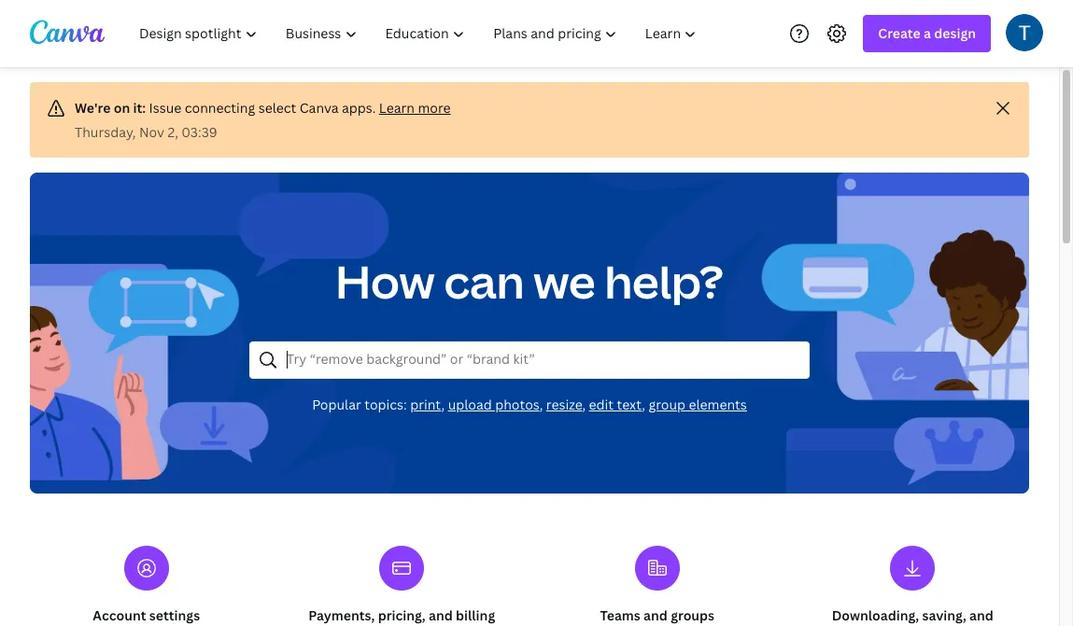Task type: vqa. For each thing, say whether or not it's contained in the screenshot.
Video image
no



Task type: locate. For each thing, give the bounding box(es) containing it.
1 and from the left
[[429, 607, 453, 625]]

, left upload
[[441, 396, 445, 413]]

0 horizontal spatial and
[[429, 607, 453, 625]]

create a design
[[879, 24, 976, 42]]

4 , from the left
[[642, 396, 646, 413]]

group elements link
[[649, 396, 747, 413]]

a
[[924, 24, 932, 42]]

help?
[[605, 251, 724, 312]]

, left "resize" at right
[[540, 396, 543, 413]]

how can we help?
[[336, 251, 724, 312]]

payments, pricing, and billing link
[[285, 532, 519, 627]]

Try "remove background" or "brand kit" search field
[[287, 342, 798, 378]]

apps.
[[342, 99, 376, 117]]

, left edit
[[583, 396, 586, 413]]

and inside downloading, saving, and
[[970, 607, 994, 625]]

can
[[444, 251, 525, 312]]

saving,
[[923, 607, 967, 625]]

photos
[[495, 396, 540, 413]]

1 horizontal spatial and
[[644, 607, 668, 625]]

more
[[418, 99, 451, 117]]

,
[[441, 396, 445, 413], [540, 396, 543, 413], [583, 396, 586, 413], [642, 396, 646, 413]]

we're
[[75, 99, 111, 117]]

, left group
[[642, 396, 646, 413]]

payments, pricing, and billing
[[309, 607, 495, 625]]

2 and from the left
[[644, 607, 668, 625]]

print link
[[410, 396, 441, 413]]

popular topics: print , upload photos , resize , edit text , group elements
[[312, 396, 747, 413]]

elements
[[689, 396, 747, 413]]

teams and groups link
[[541, 532, 774, 627]]

downloading, saving, and
[[832, 607, 994, 627]]

3 and from the left
[[970, 607, 994, 625]]

and inside 'link'
[[644, 607, 668, 625]]

and right teams
[[644, 607, 668, 625]]

and
[[429, 607, 453, 625], [644, 607, 668, 625], [970, 607, 994, 625]]

create
[[879, 24, 921, 42]]

2 , from the left
[[540, 396, 543, 413]]

teams and groups
[[600, 607, 715, 625]]

account settings
[[93, 607, 200, 625]]

03:39
[[182, 123, 218, 141]]

2 horizontal spatial and
[[970, 607, 994, 625]]

text
[[617, 396, 642, 413]]

payments,
[[309, 607, 375, 625]]

and right the saving,
[[970, 607, 994, 625]]

tara schultz image
[[1006, 14, 1044, 51]]

and left billing
[[429, 607, 453, 625]]

billing
[[456, 607, 495, 625]]



Task type: describe. For each thing, give the bounding box(es) containing it.
and for downloading, saving, and
[[970, 607, 994, 625]]

account settings link
[[30, 532, 263, 627]]

we
[[534, 251, 596, 312]]

thursday,
[[75, 123, 136, 141]]

groups
[[671, 607, 715, 625]]

downloading,
[[832, 607, 920, 625]]

3 , from the left
[[583, 396, 586, 413]]

pricing,
[[378, 607, 426, 625]]

group
[[649, 396, 686, 413]]

upload photos link
[[448, 396, 540, 413]]

design
[[935, 24, 976, 42]]

connecting
[[185, 99, 255, 117]]

create a design button
[[864, 15, 991, 52]]

upload
[[448, 396, 492, 413]]

teams
[[600, 607, 641, 625]]

learn
[[379, 99, 415, 117]]

select
[[259, 99, 297, 117]]

1 , from the left
[[441, 396, 445, 413]]

canva
[[300, 99, 339, 117]]

we're on it: issue connecting select canva apps. learn more thursday, nov 2, 03:39
[[75, 99, 451, 141]]

resize link
[[546, 396, 583, 413]]

top level navigation element
[[127, 15, 713, 52]]

nov
[[139, 123, 165, 141]]

print
[[410, 396, 441, 413]]

on
[[114, 99, 130, 117]]

popular
[[312, 396, 361, 413]]

learn more link
[[379, 99, 451, 117]]

2,
[[168, 123, 178, 141]]

edit
[[589, 396, 614, 413]]

resize
[[546, 396, 583, 413]]

edit text link
[[589, 396, 642, 413]]

it:
[[133, 99, 146, 117]]

issue
[[149, 99, 182, 117]]

how
[[336, 251, 435, 312]]

downloading, saving, and link
[[797, 532, 1030, 627]]

topics:
[[365, 396, 407, 413]]

settings
[[149, 607, 200, 625]]

account
[[93, 607, 146, 625]]

and for payments, pricing, and billing
[[429, 607, 453, 625]]



